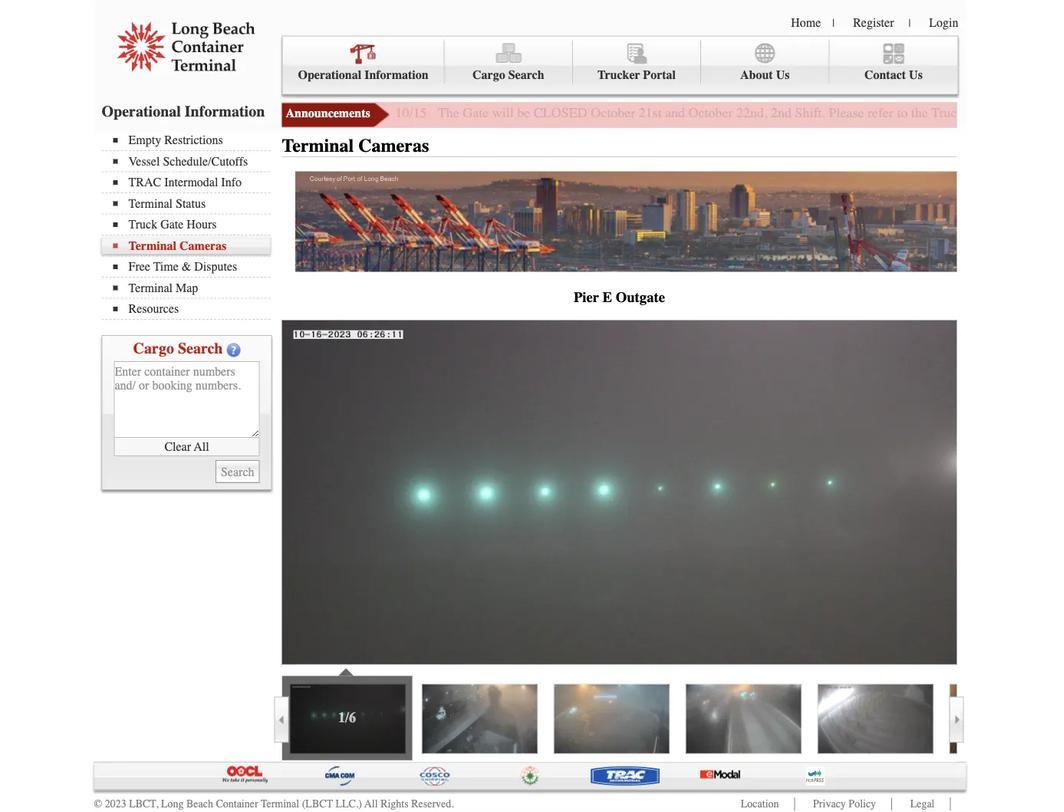 Task type: vqa. For each thing, say whether or not it's contained in the screenshot.
the |
yes



Task type: describe. For each thing, give the bounding box(es) containing it.
0 horizontal spatial operational
[[102, 102, 181, 120]]

10/15 the gate will be closed october 21st and october 22nd, 2nd shift. please refer to the truck gate hours web 
[[396, 105, 1060, 121]]

0 vertical spatial operational
[[298, 68, 362, 82]]

long
[[161, 798, 184, 811]]

clear all
[[165, 440, 209, 454]]

menu bar containing empty restrictions
[[102, 132, 278, 320]]

login link
[[929, 15, 959, 30]]

intermodal
[[164, 175, 218, 190]]

1/6
[[338, 711, 356, 726]]

1 horizontal spatial hours
[[997, 105, 1031, 121]]

resources link
[[113, 302, 270, 316]]

terminal map link
[[113, 281, 270, 295]]

portal
[[643, 68, 676, 82]]

search inside "link"
[[509, 68, 544, 82]]

vessel schedule/cutoffs link
[[113, 154, 270, 168]]

truck gate hours link
[[113, 218, 270, 232]]

Enter container numbers and/ or booking numbers.  text field
[[114, 361, 260, 438]]

contact us link
[[830, 40, 958, 84]]

beach
[[186, 798, 213, 811]]

trac intermodal info link
[[113, 175, 270, 190]]

0 horizontal spatial information
[[185, 102, 265, 120]]

menu bar containing operational information
[[282, 36, 959, 95]]

22nd,
[[737, 105, 768, 121]]

status
[[176, 196, 206, 211]]

information inside operational information link
[[365, 68, 429, 82]]

us for contact us
[[909, 68, 923, 82]]

map
[[176, 281, 198, 295]]

legal link
[[911, 798, 935, 811]]

time
[[153, 260, 179, 274]]

operational information link
[[283, 40, 445, 84]]

21st
[[639, 105, 662, 121]]

location link
[[741, 798, 779, 811]]

terminal down trac
[[129, 196, 173, 211]]

register
[[853, 15, 894, 30]]

will
[[492, 105, 514, 121]]

0 vertical spatial cameras
[[359, 135, 429, 157]]

(lbct
[[302, 798, 333, 811]]

1 vertical spatial operational information
[[102, 102, 265, 120]]

announcements
[[286, 106, 370, 120]]

terminal up resources
[[129, 281, 173, 295]]

container
[[216, 798, 258, 811]]

2 horizontal spatial gate
[[968, 105, 994, 121]]

info
[[221, 175, 242, 190]]

shift.
[[795, 105, 826, 121]]

to
[[897, 105, 908, 121]]

legal
[[911, 798, 935, 811]]

gate inside empty restrictions vessel schedule/cutoffs trac intermodal info terminal status truck gate hours terminal cameras free time & disputes terminal map resources
[[160, 218, 184, 232]]

cameras inside empty restrictions vessel schedule/cutoffs trac intermodal info terminal status truck gate hours terminal cameras free time & disputes terminal map resources
[[180, 239, 227, 253]]

trac
[[129, 175, 161, 190]]

2 | from the left
[[909, 17, 911, 29]]

home
[[791, 15, 821, 30]]



Task type: locate. For each thing, give the bounding box(es) containing it.
reserved.
[[411, 798, 454, 811]]

location
[[741, 798, 779, 811]]

10/15
[[396, 105, 427, 121]]

terminal cameras
[[282, 135, 429, 157]]

0 vertical spatial operational information
[[298, 68, 429, 82]]

operational information
[[298, 68, 429, 82], [102, 102, 265, 120]]

1 vertical spatial cargo
[[133, 340, 174, 358]]

us for about us
[[776, 68, 790, 82]]

vessel
[[129, 154, 160, 168]]

cargo search up will on the left
[[473, 68, 544, 82]]

closed
[[534, 105, 588, 121]]

operational up announcements
[[298, 68, 362, 82]]

register link
[[853, 15, 894, 30]]

login
[[929, 15, 959, 30]]

all right llc.)
[[365, 798, 378, 811]]

0 vertical spatial cargo search
[[473, 68, 544, 82]]

search down the resources "link"
[[178, 340, 223, 358]]

rights
[[381, 798, 409, 811]]

terminal status link
[[113, 196, 270, 211]]

| right 'home' 'link'
[[833, 17, 835, 29]]

operational
[[298, 68, 362, 82], [102, 102, 181, 120]]

0 vertical spatial search
[[509, 68, 544, 82]]

pier e outgate
[[574, 289, 665, 306]]

home link
[[791, 15, 821, 30]]

operational information up empty restrictions "link"
[[102, 102, 265, 120]]

hours
[[997, 105, 1031, 121], [187, 218, 217, 232]]

empty restrictions vessel schedule/cutoffs trac intermodal info terminal status truck gate hours terminal cameras free time & disputes terminal map resources
[[129, 133, 248, 316]]

cargo search inside "link"
[[473, 68, 544, 82]]

0 vertical spatial truck
[[932, 105, 964, 121]]

0 vertical spatial menu bar
[[282, 36, 959, 95]]

information up restrictions on the left
[[185, 102, 265, 120]]

terminal
[[282, 135, 354, 157], [129, 196, 173, 211], [129, 239, 177, 253], [129, 281, 173, 295], [261, 798, 299, 811]]

1 horizontal spatial october
[[689, 105, 733, 121]]

all right clear
[[194, 440, 209, 454]]

operational up empty on the top left of page
[[102, 102, 181, 120]]

2nd
[[771, 105, 792, 121]]

clear all button
[[114, 438, 260, 457]]

1 vertical spatial information
[[185, 102, 265, 120]]

about
[[740, 68, 773, 82]]

0 horizontal spatial cameras
[[180, 239, 227, 253]]

1 horizontal spatial cameras
[[359, 135, 429, 157]]

0 horizontal spatial operational information
[[102, 102, 265, 120]]

privacy policy link
[[813, 798, 876, 811]]

1 vertical spatial truck
[[129, 218, 157, 232]]

policy
[[849, 798, 876, 811]]

october left 21st
[[591, 105, 635, 121]]

gate
[[463, 105, 489, 121], [968, 105, 994, 121], [160, 218, 184, 232]]

1 horizontal spatial information
[[365, 68, 429, 82]]

contact
[[865, 68, 906, 82]]

refer
[[868, 105, 894, 121]]

|
[[833, 17, 835, 29], [909, 17, 911, 29]]

free
[[129, 260, 150, 274]]

empty restrictions link
[[113, 133, 270, 147]]

1 horizontal spatial gate
[[463, 105, 489, 121]]

cameras down 10/15
[[359, 135, 429, 157]]

llc.)
[[336, 798, 362, 811]]

cargo
[[473, 68, 505, 82], [133, 340, 174, 358]]

hours up the terminal cameras link
[[187, 218, 217, 232]]

0 horizontal spatial october
[[591, 105, 635, 121]]

terminal left (lbct
[[261, 798, 299, 811]]

2 october from the left
[[689, 105, 733, 121]]

0 vertical spatial hours
[[997, 105, 1031, 121]]

0 horizontal spatial cargo search
[[133, 340, 223, 358]]

1 vertical spatial operational
[[102, 102, 181, 120]]

information up 10/15
[[365, 68, 429, 82]]

0 horizontal spatial us
[[776, 68, 790, 82]]

1 vertical spatial menu bar
[[102, 132, 278, 320]]

0 horizontal spatial search
[[178, 340, 223, 358]]

0 vertical spatial information
[[365, 68, 429, 82]]

privacy policy
[[813, 798, 876, 811]]

1 vertical spatial hours
[[187, 218, 217, 232]]

schedule/cutoffs
[[163, 154, 248, 168]]

operational information up announcements
[[298, 68, 429, 82]]

0 horizontal spatial cargo
[[133, 340, 174, 358]]

1 horizontal spatial |
[[909, 17, 911, 29]]

outgate
[[616, 289, 665, 306]]

1 vertical spatial all
[[365, 798, 378, 811]]

october
[[591, 105, 635, 121], [689, 105, 733, 121]]

&
[[182, 260, 191, 274]]

©
[[94, 798, 102, 811]]

contact us
[[865, 68, 923, 82]]

disputes
[[194, 260, 237, 274]]

trucker portal link
[[573, 40, 701, 84]]

hours inside empty restrictions vessel schedule/cutoffs trac intermodal info terminal status truck gate hours terminal cameras free time & disputes terminal map resources
[[187, 218, 217, 232]]

1 vertical spatial search
[[178, 340, 223, 358]]

1 horizontal spatial truck
[[932, 105, 964, 121]]

cameras down truck gate hours link
[[180, 239, 227, 253]]

truck down trac
[[129, 218, 157, 232]]

1 horizontal spatial menu bar
[[282, 36, 959, 95]]

us
[[776, 68, 790, 82], [909, 68, 923, 82]]

1 vertical spatial cargo search
[[133, 340, 223, 358]]

please
[[829, 105, 864, 121]]

menu bar
[[282, 36, 959, 95], [102, 132, 278, 320]]

0 vertical spatial cargo
[[473, 68, 505, 82]]

0 horizontal spatial all
[[194, 440, 209, 454]]

and
[[665, 105, 685, 121]]

trucker
[[598, 68, 640, 82]]

e
[[603, 289, 612, 306]]

the
[[438, 105, 459, 121]]

1 horizontal spatial operational information
[[298, 68, 429, 82]]

resources
[[129, 302, 179, 316]]

2023
[[105, 798, 126, 811]]

0 vertical spatial all
[[194, 440, 209, 454]]

the
[[912, 105, 928, 121]]

october right and
[[689, 105, 733, 121]]

privacy
[[813, 798, 846, 811]]

pier
[[574, 289, 599, 306]]

1 horizontal spatial operational
[[298, 68, 362, 82]]

1 us from the left
[[776, 68, 790, 82]]

us right contact
[[909, 68, 923, 82]]

free time & disputes link
[[113, 260, 270, 274]]

1 horizontal spatial cargo
[[473, 68, 505, 82]]

information
[[365, 68, 429, 82], [185, 102, 265, 120]]

restrictions
[[164, 133, 223, 147]]

cargo search down the resources "link"
[[133, 340, 223, 358]]

all
[[194, 440, 209, 454], [365, 798, 378, 811]]

0 horizontal spatial truck
[[129, 218, 157, 232]]

clear
[[165, 440, 191, 454]]

cargo search link
[[445, 40, 573, 84]]

0 horizontal spatial gate
[[160, 218, 184, 232]]

truck
[[932, 105, 964, 121], [129, 218, 157, 232]]

0 horizontal spatial menu bar
[[102, 132, 278, 320]]

© 2023 lbct, long beach container terminal (lbct llc.) all rights reserved.
[[94, 798, 454, 811]]

search
[[509, 68, 544, 82], [178, 340, 223, 358]]

1 horizontal spatial search
[[509, 68, 544, 82]]

cargo inside "link"
[[473, 68, 505, 82]]

truck right the
[[932, 105, 964, 121]]

terminal down announcements
[[282, 135, 354, 157]]

1 | from the left
[[833, 17, 835, 29]]

0 horizontal spatial |
[[833, 17, 835, 29]]

web
[[1034, 105, 1057, 121]]

0 horizontal spatial hours
[[187, 218, 217, 232]]

cargo up will on the left
[[473, 68, 505, 82]]

cargo search
[[473, 68, 544, 82], [133, 340, 223, 358]]

hours left web
[[997, 105, 1031, 121]]

1 horizontal spatial all
[[365, 798, 378, 811]]

be
[[517, 105, 530, 121]]

truck inside empty restrictions vessel schedule/cutoffs trac intermodal info terminal status truck gate hours terminal cameras free time & disputes terminal map resources
[[129, 218, 157, 232]]

search up be on the top of the page
[[509, 68, 544, 82]]

1 october from the left
[[591, 105, 635, 121]]

lbct,
[[129, 798, 158, 811]]

about us link
[[701, 40, 830, 84]]

1 vertical spatial cameras
[[180, 239, 227, 253]]

us right the "about"
[[776, 68, 790, 82]]

empty
[[129, 133, 161, 147]]

2 us from the left
[[909, 68, 923, 82]]

about us
[[740, 68, 790, 82]]

terminal cameras link
[[113, 239, 270, 253]]

cameras
[[359, 135, 429, 157], [180, 239, 227, 253]]

1 horizontal spatial cargo search
[[473, 68, 544, 82]]

trucker portal
[[598, 68, 676, 82]]

None submit
[[216, 460, 260, 483]]

all inside button
[[194, 440, 209, 454]]

1 horizontal spatial us
[[909, 68, 923, 82]]

cargo down resources
[[133, 340, 174, 358]]

terminal up free
[[129, 239, 177, 253]]

| left login "link"
[[909, 17, 911, 29]]



